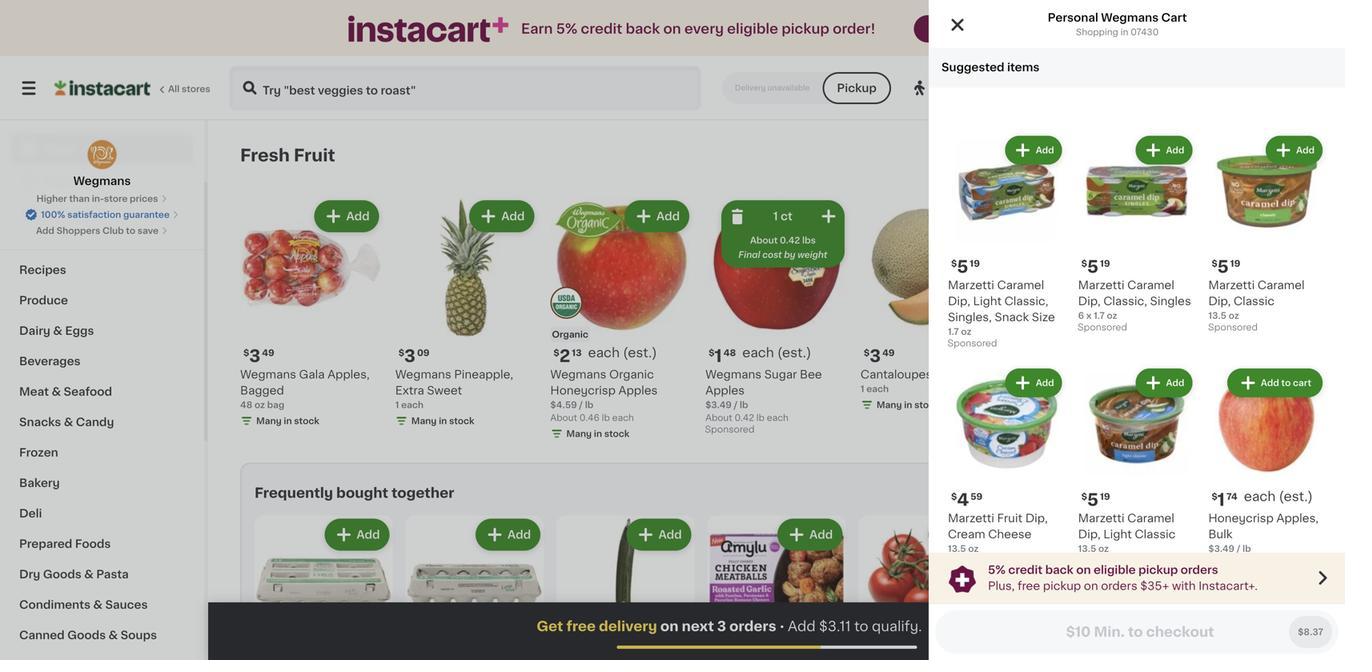 Task type: locate. For each thing, give the bounding box(es) containing it.
1 horizontal spatial 48
[[724, 349, 736, 357]]

sponsored badge image down x
[[1079, 323, 1127, 333]]

dip, inside marzetti caramel dip, light classic 13.5 oz
[[1079, 529, 1101, 540]]

0 horizontal spatial to
[[126, 226, 135, 235]]

apples
[[706, 385, 745, 396], [619, 385, 658, 396]]

19 for marzetti caramel dip, classic, singles
[[1101, 259, 1111, 268]]

wegmans left gala
[[240, 369, 296, 380]]

many in stock
[[877, 401, 940, 410], [256, 417, 320, 426], [412, 417, 475, 426], [1187, 417, 1251, 426], [567, 430, 630, 438]]

dairy & eggs link
[[10, 316, 195, 346]]

wegmans logo image
[[87, 139, 117, 170]]

buy it again
[[45, 175, 113, 187]]

0 horizontal spatial classic,
[[1005, 296, 1049, 307]]

marzetti inside marzetti caramel dip, classic 13.5 oz
[[1209, 280, 1255, 291]]

many down the 0.46
[[567, 430, 592, 438]]

caramel inside the marzetti caramel dip, classic, singles 6 x 1.7 oz
[[1128, 280, 1175, 291]]

(est.) inside $ 2 13 each (est.)
[[623, 347, 657, 359]]

$ up wegmans sugar bee apples $3.49 / lb about 0.42 lb each
[[709, 349, 715, 357]]

dip, inside marzetti caramel dip, classic 13.5 oz
[[1209, 296, 1232, 307]]

2 vertical spatial pickup
[[1044, 580, 1082, 592]]

each right 13 at the bottom left of page
[[588, 347, 620, 359]]

1 ct left the increment quantity of raspberries image
[[1084, 211, 1103, 222]]

try
[[934, 23, 952, 34]]

100% satisfaction guarantee
[[41, 210, 170, 219]]

wegmans down 13 at the bottom left of page
[[551, 369, 607, 380]]

ct left the increment quantity of raspberries image
[[1092, 211, 1103, 222]]

0 vertical spatial apples,
[[328, 369, 370, 380]]

wegmans for wegmans
[[73, 175, 131, 187]]

1.7
[[1094, 311, 1105, 320], [948, 327, 959, 336]]

0 vertical spatial item carousel region
[[240, 139, 1314, 450]]

0.42 left lbs at top
[[780, 236, 801, 245]]

0 vertical spatial orders
[[1181, 564, 1219, 576]]

$ inside $ 4 59
[[952, 492, 958, 501]]

stock down wegmans gala apples, bagged 48 oz bag
[[294, 417, 320, 426]]

view more
[[1146, 150, 1206, 161]]

0 horizontal spatial pickup
[[837, 83, 877, 94]]

earn 5% credit back on every eligible pickup order!
[[521, 22, 876, 36]]

instacart+.
[[1199, 580, 1258, 592]]

about up cost at the right
[[750, 236, 778, 245]]

seafood
[[64, 386, 112, 397]]

$ 5 19 for marzetti caramel dip, light classic, singles, snack size
[[952, 258, 980, 275]]

1 apples from the left
[[706, 385, 745, 396]]

pickup right plus,
[[1044, 580, 1082, 592]]

$ 1 48 each (est.)
[[709, 347, 812, 365]]

each (est.)
[[1245, 490, 1314, 503]]

& left 'candy'
[[64, 417, 73, 428]]

1 horizontal spatial /
[[734, 401, 738, 410]]

2 $ 3 49 from the left
[[864, 348, 895, 365]]

2 horizontal spatial about
[[750, 236, 778, 245]]

0 vertical spatial 0.42
[[780, 236, 801, 245]]

in for wegmans pineapple, extra sweet
[[439, 417, 447, 426]]

0 horizontal spatial eligible
[[728, 22, 779, 36]]

1 vertical spatial organic
[[610, 369, 654, 380]]

add to cart
[[1262, 379, 1312, 387]]

by right ready
[[1174, 82, 1190, 94]]

13.5 for 5
[[1079, 544, 1097, 553]]

marzetti caramel dip, light classic 13.5 oz
[[1079, 513, 1176, 553]]

1 horizontal spatial 1.7
[[1094, 311, 1105, 320]]

apples down $ 1 48 each (est.)
[[706, 385, 745, 396]]

to left save
[[126, 226, 135, 235]]

5%
[[556, 22, 578, 36], [989, 564, 1006, 576]]

ct for the increment quantity of wegmans sugar bee apples icon
[[781, 211, 793, 222]]

apples down $2.13 each (estimated) element
[[619, 385, 658, 396]]

eligible down marzetti caramel dip, light classic 13.5 oz
[[1094, 564, 1136, 576]]

2 bagged from the left
[[1216, 385, 1260, 396]]

1 horizontal spatial 5%
[[989, 564, 1006, 576]]

wegmans for wegmans pineapple, extra sweet 1 each
[[396, 369, 452, 380]]

orders up with
[[1181, 564, 1219, 576]]

delivery
[[599, 620, 658, 633]]

19 for marzetti caramel dip, light classic, singles, snack size
[[970, 259, 980, 268]]

1 ct from the left
[[781, 211, 793, 222]]

organic inside button
[[1012, 645, 1048, 654]]

stock for honeycrisp
[[1225, 417, 1251, 426]]

0 horizontal spatial /
[[579, 401, 583, 410]]

0 vertical spatial 1.7
[[1094, 311, 1105, 320]]

0 vertical spatial to
[[126, 226, 135, 235]]

49 up cantaloupes in the right bottom of the page
[[883, 349, 895, 357]]

0 horizontal spatial 2
[[560, 348, 571, 365]]

0 vertical spatial $3.49
[[706, 401, 732, 410]]

(est.) up "honeycrisp apples, bulk $3.49 / lb"
[[1280, 490, 1314, 503]]

add button
[[1006, 136, 1063, 165], [1136, 136, 1193, 165], [1267, 136, 1323, 165], [316, 202, 378, 231], [471, 202, 533, 231], [626, 202, 688, 231], [937, 202, 999, 231], [1247, 202, 1309, 231], [1006, 369, 1063, 397], [1136, 369, 1193, 397], [326, 520, 388, 549], [477, 520, 539, 549], [628, 520, 690, 549], [780, 520, 841, 549], [931, 520, 992, 549], [1082, 520, 1144, 549]]

wegmans inside wegmans gala apples, bagged 48 oz bag
[[240, 369, 296, 380]]

pickup
[[782, 22, 830, 36], [1139, 564, 1179, 576], [1044, 580, 1082, 592]]

back left the every at the right
[[626, 22, 660, 36]]

0 horizontal spatial apples,
[[328, 369, 370, 380]]

back inside 5% credit back on eligible pickup orders plus, free pickup on orders $35+ with instacart+.
[[1046, 564, 1074, 576]]

3 up wegmans gala apples, bagged 48 oz bag
[[249, 348, 261, 365]]

1 vertical spatial goods
[[67, 630, 106, 641]]

1 horizontal spatial apples
[[706, 385, 745, 396]]

wegmans for wegmans organic honeycrisp apples $4.59 / lb about 0.46 lb each
[[551, 369, 607, 380]]

stock
[[915, 401, 940, 410], [294, 417, 320, 426], [449, 417, 475, 426], [1225, 417, 1251, 426], [605, 430, 630, 438]]

5 up marzetti caramel dip, light classic 13.5 oz
[[1088, 491, 1099, 508]]

$
[[952, 259, 958, 268], [1082, 259, 1088, 268], [1212, 259, 1218, 268], [244, 349, 249, 357], [399, 349, 405, 357], [709, 349, 715, 357], [554, 349, 560, 357], [864, 349, 870, 357], [952, 492, 958, 501], [1082, 492, 1088, 501], [1212, 492, 1218, 501]]

marzetti caramel dip, light classic, singles, snack size 1.7 oz
[[948, 280, 1056, 336]]

6 left x
[[1079, 311, 1085, 320]]

2
[[1302, 83, 1309, 94], [560, 348, 571, 365]]

classic
[[1234, 296, 1275, 307], [1135, 529, 1176, 540]]

ready
[[1131, 82, 1171, 94]]

many for cantaloupes
[[877, 401, 902, 410]]

each inside $ 1 48 each (est.)
[[743, 347, 774, 359]]

lb up the 0.46
[[585, 401, 594, 410]]

13.5 inside marzetti caramel dip, light classic 13.5 oz
[[1079, 544, 1097, 553]]

1 vertical spatial 0.42
[[735, 414, 755, 422]]

get
[[537, 620, 564, 633]]

$ 5 19 for marzetti caramel dip, light classic
[[1082, 491, 1111, 508]]

3 for wegmans pineapple, extra sweet
[[405, 348, 416, 365]]

wegmans inside wegmans pineapple, extra sweet 1 each
[[396, 369, 452, 380]]

$ 5 19 up x
[[1082, 258, 1111, 275]]

wegmans inside wegmans sugar bee apples $3.49 / lb about 0.42 lb each
[[706, 369, 762, 380]]

light inside the marzetti caramel dip, light classic, singles, snack size 1.7 oz
[[974, 296, 1002, 307]]

13.5 up 9 wegmans honeycrisp apples, bagged 48 oz bag
[[1209, 311, 1227, 320]]

all stores
[[168, 85, 210, 93]]

59
[[971, 492, 983, 501]]

classic inside marzetti caramel dip, light classic 13.5 oz
[[1135, 529, 1176, 540]]

add shoppers club to save link
[[36, 224, 168, 237]]

1 vertical spatial to
[[1282, 379, 1292, 387]]

$35+
[[1141, 580, 1170, 592]]

1 horizontal spatial 2
[[1302, 83, 1309, 94]]

0 horizontal spatial $ 3 49
[[244, 348, 274, 365]]

0 horizontal spatial light
[[974, 296, 1002, 307]]

1 vertical spatial classic
[[1135, 529, 1176, 540]]

2 horizontal spatial /
[[1237, 544, 1241, 553]]

instacart logo image
[[54, 79, 151, 98]]

1 horizontal spatial 1 ct
[[1084, 211, 1103, 222]]

oz inside the marzetti caramel dip, light classic, singles, snack size 1.7 oz
[[962, 327, 972, 336]]

& for dairy
[[53, 325, 62, 336]]

1 horizontal spatial free
[[955, 23, 978, 34]]

$ inside $ 3 09
[[399, 349, 405, 357]]

orders inside the treatment tracker modal dialog
[[730, 620, 777, 633]]

view inside popup button
[[1146, 150, 1174, 161]]

item carousel region
[[240, 139, 1314, 450], [255, 509, 1322, 660]]

1 horizontal spatial bagged
[[1216, 385, 1260, 396]]

1 horizontal spatial apples,
[[1171, 385, 1214, 396]]

0.42
[[780, 236, 801, 245], [735, 414, 755, 422]]

1 bag from the left
[[267, 401, 285, 410]]

marzetti caramel dip, classic, singles 6 x 1.7 oz
[[1079, 280, 1192, 320]]

(est.) up 'sugar' at the bottom
[[778, 347, 812, 359]]

lb up instacart+.
[[1243, 544, 1252, 553]]

apples, down each (est.)
[[1277, 513, 1319, 524]]

suggested
[[942, 62, 1005, 73]]

each inside cantaloupes 1 each
[[867, 385, 889, 394]]

0 horizontal spatial bagged
[[240, 385, 284, 396]]

fruit
[[294, 147, 335, 164], [998, 513, 1023, 524]]

2 vertical spatial free
[[567, 620, 596, 633]]

07430
[[1131, 28, 1159, 36]]

wegmans inside personal wegmans cart shopping in 07430
[[1102, 12, 1159, 23]]

5 up marzetti caramel dip, classic 13.5 oz
[[1218, 258, 1229, 275]]

cream
[[948, 529, 986, 540]]

None search field
[[229, 66, 702, 111]]

1.7 inside the marzetti caramel dip, classic, singles 6 x 1.7 oz
[[1094, 311, 1105, 320]]

organic down plus,
[[1012, 645, 1048, 654]]

1 vertical spatial $3.49
[[1209, 544, 1235, 553]]

caramel inside marzetti caramel dip, light classic 13.5 oz
[[1128, 513, 1175, 524]]

1 inside cantaloupes 1 each
[[861, 385, 865, 394]]

extra
[[396, 385, 424, 396]]

1 horizontal spatial light
[[1104, 529, 1133, 540]]

each down extra
[[401, 401, 424, 410]]

5 for marzetti caramel dip, light classic
[[1088, 491, 1099, 508]]

dip, inside the marzetti caramel dip, light classic, singles, snack size 1.7 oz
[[948, 296, 971, 307]]

oz inside 9 wegmans honeycrisp apples, bagged 48 oz bag
[[1186, 401, 1196, 410]]

0 vertical spatial 6
[[1079, 311, 1085, 320]]

each down cantaloupes in the right bottom of the page
[[867, 385, 889, 394]]

dip, up 5% credit back on eligible pickup orders plus, free pickup on orders $35+ with instacart+.
[[1079, 529, 1101, 540]]

light up 5% credit back on eligible pickup orders plus, free pickup on orders $35+ with instacart+.
[[1104, 529, 1133, 540]]

organic inside wegmans organic honeycrisp apples $4.59 / lb about 0.46 lb each
[[610, 369, 654, 380]]

free
[[955, 23, 978, 34], [1018, 580, 1041, 592], [567, 620, 596, 633]]

3 right next
[[718, 620, 727, 633]]

express icon image
[[348, 16, 509, 42]]

(est.) up wegmans organic honeycrisp apples $4.59 / lb about 0.46 lb each
[[623, 347, 657, 359]]

$2.13 each (estimated) element
[[551, 346, 693, 367]]

fruit inside marzetti fruit dip, cream cheese 13.5 oz
[[998, 513, 1023, 524]]

1 horizontal spatial 49
[[883, 349, 895, 357]]

bagged inside 9 wegmans honeycrisp apples, bagged 48 oz bag
[[1216, 385, 1260, 396]]

0 vertical spatial 2
[[1302, 83, 1309, 94]]

add inside add to cart button
[[1262, 379, 1280, 387]]

product group containing 2
[[551, 197, 693, 444]]

6 up raspberries
[[1025, 348, 1037, 365]]

$ up cantaloupes in the right bottom of the page
[[864, 349, 870, 357]]

caramel for marzetti caramel dip, classic, singles
[[1128, 280, 1175, 291]]

(est.) inside $1.74 each (estimated) 'element'
[[1280, 490, 1314, 503]]

0 horizontal spatial 48
[[240, 401, 252, 410]]

0 horizontal spatial by
[[784, 250, 796, 259]]

many in stock down the 0.46
[[567, 430, 630, 438]]

1 horizontal spatial classic
[[1234, 296, 1275, 307]]

in-
[[92, 194, 104, 203]]

snack
[[995, 312, 1030, 323]]

0 horizontal spatial orders
[[730, 620, 777, 633]]

sweet
[[427, 385, 462, 396]]

1 horizontal spatial about
[[706, 414, 733, 422]]

6 inside the marzetti caramel dip, classic, singles 6 x 1.7 oz
[[1079, 311, 1085, 320]]

many in stock for honeycrisp
[[1187, 417, 1251, 426]]

many down extra
[[412, 417, 437, 426]]

dip, up cheese
[[1026, 513, 1048, 524]]

many
[[877, 401, 902, 410], [256, 417, 282, 426], [412, 417, 437, 426], [1187, 417, 1213, 426], [567, 430, 592, 438]]

0.42 inside wegmans sugar bee apples $3.49 / lb about 0.42 lb each
[[735, 414, 755, 422]]

organic down $2.13 each (estimated) element
[[610, 369, 654, 380]]

1 horizontal spatial to
[[855, 620, 869, 633]]

bagged
[[240, 385, 284, 396], [1216, 385, 1260, 396]]

$ 3 49 up wegmans gala apples, bagged 48 oz bag
[[244, 348, 274, 365]]

$ left 09
[[399, 349, 405, 357]]

1 horizontal spatial eligible
[[1094, 564, 1136, 576]]

save
[[138, 226, 159, 235]]

1 classic, from the left
[[1005, 296, 1049, 307]]

1 vertical spatial 2
[[560, 348, 571, 365]]

1 horizontal spatial 6
[[1079, 311, 1085, 320]]

buy
[[45, 175, 68, 187]]

$ up marzetti caramel dip, classic 13.5 oz
[[1212, 259, 1218, 268]]

1 $ 3 49 from the left
[[244, 348, 274, 365]]

honeycrisp for 9
[[1230, 369, 1296, 380]]

about inside wegmans organic honeycrisp apples $4.59 / lb about 0.46 lb each
[[551, 414, 578, 422]]

dip, right 'singles'
[[1209, 296, 1232, 307]]

stores
[[182, 85, 210, 93]]

1 up about 0.42 lbs final cost by weight
[[774, 211, 778, 222]]

in down wegmans gala apples, bagged 48 oz bag
[[284, 417, 292, 426]]

0 vertical spatial classic
[[1234, 296, 1275, 307]]

free inside 5% credit back on eligible pickup orders plus, free pickup on orders $35+ with instacart+.
[[1018, 580, 1041, 592]]

& for meat
[[52, 386, 61, 397]]

all
[[168, 85, 180, 93]]

2 horizontal spatial to
[[1282, 379, 1292, 387]]

condiments & sauces link
[[10, 590, 195, 620]]

marzetti inside the marzetti caramel dip, classic, singles 6 x 1.7 oz
[[1079, 280, 1125, 291]]

5% up plus,
[[989, 564, 1006, 576]]

1 horizontal spatial classic,
[[1104, 296, 1148, 307]]

dip, up 'singles,'
[[948, 296, 971, 307]]

qualify.
[[872, 620, 923, 633]]

apples, down 9
[[1171, 385, 1214, 396]]

2 ct from the left
[[1092, 211, 1103, 222]]

19 up marzetti caramel dip, classic 13.5 oz
[[1231, 259, 1241, 268]]

2 horizontal spatial (est.)
[[1280, 490, 1314, 503]]

$ for wegmans gala apples, bagged
[[244, 349, 249, 357]]

each inside 'element'
[[1245, 490, 1276, 503]]

1 vertical spatial light
[[1104, 529, 1133, 540]]

cost
[[763, 250, 782, 259]]

/ for organic
[[579, 401, 583, 410]]

product group containing 4
[[948, 365, 1066, 569]]

about
[[750, 236, 778, 245], [706, 414, 733, 422], [551, 414, 578, 422]]

pickup left order!
[[782, 22, 830, 36]]

sugar
[[765, 369, 797, 380]]

1 1 ct from the left
[[774, 211, 793, 222]]

bagged inside wegmans gala apples, bagged 48 oz bag
[[240, 385, 284, 396]]

0 horizontal spatial back
[[626, 22, 660, 36]]

$ 5 19 up marzetti caramel dip, light classic 13.5 oz
[[1082, 491, 1111, 508]]

1 down extra
[[396, 401, 399, 410]]

fruit inside the item carousel region
[[294, 147, 335, 164]]

add
[[1036, 146, 1055, 155], [1167, 146, 1185, 155], [1297, 146, 1315, 155], [346, 211, 370, 222], [502, 211, 525, 222], [657, 211, 680, 222], [967, 211, 991, 222], [1278, 211, 1301, 222], [36, 226, 54, 235], [1036, 379, 1055, 387], [1167, 379, 1185, 387], [1262, 379, 1280, 387], [357, 529, 380, 541], [508, 529, 531, 541], [659, 529, 682, 541], [810, 529, 833, 541], [961, 529, 984, 541], [1112, 529, 1135, 541], [788, 620, 816, 633]]

13.5
[[1209, 311, 1227, 320], [948, 544, 967, 553], [1079, 544, 1097, 553]]

& inside 'link'
[[53, 325, 62, 336]]

12
[[1016, 385, 1026, 394]]

49 for cantaloupes
[[883, 349, 895, 357]]

&
[[53, 325, 62, 336], [52, 386, 61, 397], [64, 417, 73, 428], [84, 569, 94, 580], [93, 599, 103, 610], [109, 630, 118, 641]]

2 vertical spatial orders
[[730, 620, 777, 633]]

dip,
[[948, 296, 971, 307], [1079, 296, 1101, 307], [1209, 296, 1232, 307], [1026, 513, 1048, 524], [1079, 529, 1101, 540]]

5 up 'singles,'
[[958, 258, 969, 275]]

free right plus,
[[1018, 580, 1041, 592]]

about 0.42 lbs final cost by weight
[[739, 236, 828, 259]]

in for wegmans honeycrisp apples, bagged
[[1215, 417, 1223, 426]]

in left 07430
[[1121, 28, 1129, 36]]

classic, left 'singles'
[[1104, 296, 1148, 307]]

order!
[[833, 22, 876, 36]]

2 apples from the left
[[619, 385, 658, 396]]

stock down wegmans pineapple, extra sweet 1 each
[[449, 417, 475, 426]]

0 horizontal spatial fruit
[[294, 147, 335, 164]]

by right cost at the right
[[784, 250, 796, 259]]

apples,
[[328, 369, 370, 380], [1171, 385, 1214, 396], [1277, 513, 1319, 524]]

1 49 from the left
[[262, 349, 274, 357]]

$ left 13 at the bottom left of page
[[554, 349, 560, 357]]

item carousel region inside the frequently bought together section
[[255, 509, 1322, 660]]

1 vertical spatial eligible
[[1094, 564, 1136, 576]]

view right farm
[[1056, 82, 1086, 94]]

48 inside 9 wegmans honeycrisp apples, bagged 48 oz bag
[[1171, 401, 1184, 410]]

$ up x
[[1082, 259, 1088, 268]]

19 up marzetti caramel dip, light classic 13.5 oz
[[1101, 492, 1111, 501]]

satisfaction
[[67, 210, 121, 219]]

ct up about 0.42 lbs final cost by weight
[[781, 211, 793, 222]]

1 horizontal spatial ct
[[1092, 211, 1103, 222]]

1 vertical spatial 6
[[1025, 348, 1037, 365]]

2 horizontal spatial orders
[[1181, 564, 1219, 576]]

sponsored badge image down 'singles,'
[[948, 339, 997, 349]]

/ up the 0.46
[[579, 401, 583, 410]]

goods down prepared foods
[[43, 569, 82, 580]]

2 1 ct from the left
[[1084, 211, 1103, 222]]

fruit up cheese
[[998, 513, 1023, 524]]

to left cart
[[1282, 379, 1292, 387]]

wegmans gala apples, bagged 48 oz bag
[[240, 369, 370, 410]]

each right 74
[[1245, 490, 1276, 503]]

$ for wegmans pineapple, extra sweet
[[399, 349, 405, 357]]

/ for sugar
[[734, 401, 738, 410]]

x
[[1087, 311, 1092, 320]]

1 vertical spatial view
[[1146, 150, 1174, 161]]

2 vertical spatial to
[[855, 620, 869, 633]]

product group
[[948, 133, 1066, 353], [1079, 133, 1196, 337], [1209, 133, 1327, 337], [240, 197, 383, 431], [396, 197, 538, 431], [551, 197, 693, 444], [706, 197, 848, 439], [861, 197, 1003, 415], [1016, 197, 1159, 396], [1171, 197, 1314, 431], [948, 365, 1066, 569], [1079, 365, 1196, 569], [1209, 365, 1327, 587], [255, 516, 393, 660], [406, 516, 544, 660], [557, 516, 695, 660], [708, 516, 846, 660], [859, 516, 997, 660], [1010, 516, 1148, 660], [1161, 516, 1299, 660]]

wegmans down $ 1 48 each (est.)
[[706, 369, 762, 380]]

classic, inside the marzetti caramel dip, classic, singles 6 x 1.7 oz
[[1104, 296, 1148, 307]]

1 horizontal spatial fruit
[[998, 513, 1023, 524]]

0.42 down $ 1 48 each (est.)
[[735, 414, 755, 422]]

main content
[[208, 120, 1346, 660]]

marzetti inside marzetti caramel dip, light classic 13.5 oz
[[1079, 513, 1125, 524]]

5
[[958, 258, 969, 275], [1088, 258, 1099, 275], [1218, 258, 1229, 275], [1088, 491, 1099, 508]]

1 horizontal spatial $3.49
[[1209, 544, 1235, 553]]

light for oz
[[1104, 529, 1133, 540]]

many for wegmans pineapple, extra sweet
[[412, 417, 437, 426]]

apples inside wegmans organic honeycrisp apples $4.59 / lb about 0.46 lb each
[[619, 385, 658, 396]]

dip, for marzetti caramel dip, light classic
[[1079, 529, 1101, 540]]

$ up marzetti caramel dip, light classic 13.5 oz
[[1082, 492, 1088, 501]]

final
[[739, 250, 761, 259]]

2 horizontal spatial 48
[[1171, 401, 1184, 410]]

& left pasta
[[84, 569, 94, 580]]

dip, inside the marzetti caramel dip, classic, singles 6 x 1.7 oz
[[1079, 296, 1101, 307]]

item carousel region containing add
[[255, 509, 1322, 660]]

2 49 from the left
[[883, 349, 895, 357]]

free right the get
[[567, 620, 596, 633]]

2 horizontal spatial organic
[[1012, 645, 1048, 654]]

0 vertical spatial goods
[[43, 569, 82, 580]]

fresh fruit
[[240, 147, 335, 164]]

0 vertical spatial light
[[974, 296, 1002, 307]]

pasta
[[96, 569, 129, 580]]

2 classic, from the left
[[1104, 296, 1148, 307]]

light
[[974, 296, 1002, 307], [1104, 529, 1133, 540]]

$ up 'singles,'
[[952, 259, 958, 268]]

caramel for marzetti caramel dip, light classic
[[1128, 513, 1175, 524]]

0 horizontal spatial 1.7
[[948, 327, 959, 336]]

each inside $ 2 13 each (est.)
[[588, 347, 620, 359]]

2 horizontal spatial 13.5
[[1209, 311, 1227, 320]]

13.5 inside marzetti fruit dip, cream cheese 13.5 oz
[[948, 544, 967, 553]]

2 bag from the left
[[1198, 401, 1216, 410]]

on down marzetti caramel dip, light classic 13.5 oz
[[1077, 564, 1092, 576]]

wegmans down $ 3 09
[[396, 369, 452, 380]]

0 horizontal spatial 1 ct
[[774, 211, 793, 222]]

$3.49 down bulk
[[1209, 544, 1235, 553]]

5 for marzetti caramel dip, light classic, singles, snack size
[[958, 258, 969, 275]]

1 vertical spatial honeycrisp
[[551, 385, 616, 396]]

0 horizontal spatial pickup
[[782, 22, 830, 36]]

dip, for marzetti caramel dip, light classic, singles, snack size
[[948, 296, 971, 307]]

caramel inside marzetti caramel dip, classic 13.5 oz
[[1258, 280, 1305, 291]]

pickup button
[[823, 72, 892, 104]]

it
[[70, 175, 78, 187]]

0 horizontal spatial free
[[567, 620, 596, 633]]

/ inside wegmans sugar bee apples $3.49 / lb about 0.42 lb each
[[734, 401, 738, 410]]

/ inside wegmans organic honeycrisp apples $4.59 / lb about 0.46 lb each
[[579, 401, 583, 410]]

19 for marzetti caramel dip, classic
[[1231, 259, 1241, 268]]

pickup inside pickup button
[[837, 83, 877, 94]]

apples inside wegmans sugar bee apples $3.49 / lb about 0.42 lb each
[[706, 385, 745, 396]]

light inside marzetti caramel dip, light classic 13.5 oz
[[1104, 529, 1133, 540]]

fruit right fresh
[[294, 147, 335, 164]]

classic, up snack
[[1005, 296, 1049, 307]]

stock down 9 wegmans honeycrisp apples, bagged 48 oz bag
[[1225, 417, 1251, 426]]

1 horizontal spatial bag
[[1198, 401, 1216, 410]]

marzetti for marzetti caramel dip, classic, singles
[[1079, 280, 1125, 291]]

many down wegmans gala apples, bagged 48 oz bag
[[256, 417, 282, 426]]

$ 3 49 for wegmans gala apples, bagged
[[244, 348, 274, 365]]

1 vertical spatial back
[[1046, 564, 1074, 576]]

wegmans for wegmans sugar bee apples $3.49 / lb about 0.42 lb each
[[706, 369, 762, 380]]

about inside wegmans sugar bee apples $3.49 / lb about 0.42 lb each
[[706, 414, 733, 422]]

5% right the earn
[[556, 22, 578, 36]]

1 horizontal spatial by
[[1174, 82, 1190, 94]]

marzetti for marzetti caramel dip, light classic, singles, snack size
[[948, 280, 995, 291]]

marzetti inside marzetti fruit dip, cream cheese 13.5 oz
[[948, 513, 995, 524]]

treatment tracker modal dialog
[[208, 602, 1346, 660]]

fresh
[[240, 147, 290, 164]]

1 inside $ 1 48 each (est.)
[[715, 348, 722, 365]]

oz inside marzetti fruit dip, cream cheese 13.5 oz
[[969, 544, 979, 553]]

/ inside "honeycrisp apples, bulk $3.49 / lb"
[[1237, 544, 1241, 553]]

1 left 74
[[1218, 491, 1226, 508]]

3 inside the treatment tracker modal dialog
[[718, 620, 727, 633]]

dairy & eggs
[[19, 325, 94, 336]]

add inside the add shoppers club to save link
[[36, 226, 54, 235]]

bulk
[[1209, 529, 1233, 540]]

dip, inside marzetti fruit dip, cream cheese 13.5 oz
[[1026, 513, 1048, 524]]

main content containing fresh fruit
[[208, 120, 1346, 660]]

1 horizontal spatial (est.)
[[778, 347, 812, 359]]

0 vertical spatial organic
[[552, 330, 589, 339]]

each down 'sugar' at the bottom
[[767, 414, 789, 422]]

0 horizontal spatial classic
[[1135, 529, 1176, 540]]

marzetti inside the marzetti caramel dip, light classic, singles, snack size 1.7 oz
[[948, 280, 995, 291]]

wegmans inside wegmans organic honeycrisp apples $4.59 / lb about 0.46 lb each
[[551, 369, 607, 380]]

dip, for marzetti caramel dip, classic
[[1209, 296, 1232, 307]]

2 horizontal spatial free
[[1018, 580, 1041, 592]]

every
[[685, 22, 724, 36]]

1 bagged from the left
[[240, 385, 284, 396]]

stock for apples,
[[294, 417, 320, 426]]

view left more
[[1146, 150, 1174, 161]]

1 vertical spatial pickup
[[1139, 564, 1179, 576]]

honeycrisp inside wegmans organic honeycrisp apples $4.59 / lb about 0.46 lb each
[[551, 385, 616, 396]]

0 vertical spatial 5%
[[556, 22, 578, 36]]

$ for marzetti caramel dip, classic, singles
[[1082, 259, 1088, 268]]

$3.11
[[820, 620, 851, 633]]

0 vertical spatial view
[[1056, 82, 1086, 94]]

2 horizontal spatial pickup
[[1139, 564, 1179, 576]]

apples, right gala
[[328, 369, 370, 380]]

1 vertical spatial 5%
[[989, 564, 1006, 576]]

1 vertical spatial apples,
[[1171, 385, 1214, 396]]

1 horizontal spatial 0.42
[[780, 236, 801, 245]]

1.7 inside the marzetti caramel dip, light classic, singles, snack size 1.7 oz
[[948, 327, 959, 336]]

1 vertical spatial fruit
[[998, 513, 1023, 524]]

higher than in-store prices
[[36, 194, 158, 203]]

19 up the marzetti caramel dip, light classic, singles, snack size 1.7 oz
[[970, 259, 980, 268]]

$3.49 inside "honeycrisp apples, bulk $3.49 / lb"
[[1209, 544, 1235, 553]]

$ left the 59
[[952, 492, 958, 501]]

to right '$3.11'
[[855, 620, 869, 633]]

0 horizontal spatial about
[[551, 414, 578, 422]]

0 horizontal spatial 49
[[262, 349, 274, 357]]

apples for sugar
[[706, 385, 745, 396]]

(est.) inside $ 1 48 each (est.)
[[778, 347, 812, 359]]

sponsored badge image
[[1079, 323, 1127, 333], [1209, 323, 1258, 333], [948, 339, 997, 349], [706, 426, 754, 435]]

sauces
[[105, 599, 148, 610]]

sponsored badge image down wegmans sugar bee apples $3.49 / lb about 0.42 lb each
[[706, 426, 754, 435]]

honeycrisp inside 9 wegmans honeycrisp apples, bagged 48 oz bag
[[1230, 369, 1296, 380]]



Task type: vqa. For each thing, say whether or not it's contained in the screenshot.
13.5 in the Marzetti Caramel Dip, Light Classic 13.5 Oz
yes



Task type: describe. For each thing, give the bounding box(es) containing it.
$ 2 13 each (est.)
[[554, 347, 657, 365]]

lists link
[[10, 197, 195, 229]]

frozen
[[19, 447, 58, 458]]

bag inside wegmans gala apples, bagged 48 oz bag
[[267, 401, 285, 410]]

classic inside marzetti caramel dip, classic 13.5 oz
[[1234, 296, 1275, 307]]

oz inside wegmans gala apples, bagged 48 oz bag
[[255, 401, 265, 410]]

recipes
[[19, 264, 66, 276]]

credit inside 5% credit back on eligible pickup orders plus, free pickup on orders $35+ with instacart+.
[[1009, 564, 1043, 576]]

increment quantity of raspberries image
[[1130, 207, 1149, 226]]

add inside the treatment tracker modal dialog
[[788, 620, 816, 633]]

pickup for pickup at 100 farm view
[[936, 82, 979, 94]]

48 inside $ 1 48 each (est.)
[[724, 349, 736, 357]]

on left $35+
[[1085, 580, 1099, 592]]

$ 3 49 for cantaloupes
[[864, 348, 895, 365]]

many for wegmans honeycrisp apples, bagged
[[1187, 417, 1213, 426]]

many in stock for each
[[877, 401, 940, 410]]

store
[[104, 194, 128, 203]]

view more button
[[1140, 139, 1224, 171]]

canned
[[19, 630, 65, 641]]

$ for marzetti fruit dip, cream cheese
[[952, 492, 958, 501]]

lists
[[45, 207, 72, 219]]

lb down $ 1 48 each (est.)
[[740, 401, 749, 410]]

caramel for marzetti caramel dip, light classic, singles, snack size
[[998, 280, 1045, 291]]

prepared
[[19, 538, 72, 550]]

pickup at 100 farm view button
[[911, 66, 1086, 111]]

prepared foods
[[19, 538, 111, 550]]

oz inside marzetti caramel dip, light classic 13.5 oz
[[1099, 544, 1110, 553]]

about for sugar
[[706, 414, 733, 422]]

3 for wegmans gala apples, bagged
[[249, 348, 261, 365]]

free for get
[[567, 620, 596, 633]]

frequently bought together
[[255, 486, 455, 500]]

next
[[682, 620, 714, 633]]

6 raspberries 12 oz container
[[1016, 348, 1084, 394]]

apples, inside 9 wegmans honeycrisp apples, bagged 48 oz bag
[[1171, 385, 1214, 396]]

sponsored badge image for oz
[[1209, 323, 1258, 333]]

in inside personal wegmans cart shopping in 07430
[[1121, 28, 1129, 36]]

again
[[81, 175, 113, 187]]

1 right remove raspberries image
[[1084, 211, 1089, 222]]

add shoppers club to save
[[36, 226, 159, 235]]

sponsored badge image for singles,
[[948, 339, 997, 349]]

shoppers
[[57, 226, 100, 235]]

13
[[572, 349, 582, 357]]

with
[[1173, 580, 1196, 592]]

about inside about 0.42 lbs final cost by weight
[[750, 236, 778, 245]]

1 ct for remove raspberries image
[[1084, 211, 1103, 222]]

19 for marzetti caramel dip, light classic
[[1101, 492, 1111, 501]]

more
[[1176, 150, 1206, 161]]

deli link
[[10, 498, 195, 529]]

0.42 inside about 0.42 lbs final cost by weight
[[780, 236, 801, 245]]

gala
[[299, 369, 325, 380]]

lb inside "honeycrisp apples, bulk $3.49 / lb"
[[1243, 544, 1252, 553]]

honeycrisp for wegmans
[[551, 385, 616, 396]]

view inside popup button
[[1056, 82, 1086, 94]]

0 vertical spatial back
[[626, 22, 660, 36]]

$ for marzetti caramel dip, classic
[[1212, 259, 1218, 268]]

$ 1 74
[[1212, 491, 1238, 508]]

2 inside $ 2 13 each (est.)
[[560, 348, 571, 365]]

goods for dry
[[43, 569, 82, 580]]

3 for cantaloupes
[[870, 348, 881, 365]]

many for wegmans gala apples, bagged
[[256, 417, 282, 426]]

13.5 inside marzetti caramel dip, classic 13.5 oz
[[1209, 311, 1227, 320]]

0 vertical spatial credit
[[581, 22, 623, 36]]

free for try
[[955, 23, 978, 34]]

on left the every at the right
[[664, 22, 682, 36]]

add to cart button
[[1228, 369, 1323, 397]]

1 inside wegmans pineapple, extra sweet 1 each
[[396, 401, 399, 410]]

wegmans link
[[73, 139, 131, 189]]

candy
[[76, 417, 114, 428]]

farm
[[1022, 82, 1054, 94]]

wegmans sugar bee apples $3.49 / lb about 0.42 lb each
[[706, 369, 822, 422]]

singles
[[1151, 296, 1192, 307]]

$ for marzetti caramel dip, light classic, singles, snack size
[[952, 259, 958, 268]]

eggs
[[65, 325, 94, 336]]

$1.48 each (estimated) element
[[706, 346, 848, 367]]

stock for each
[[915, 401, 940, 410]]

cart
[[1162, 12, 1188, 23]]

5% inside 5% credit back on eligible pickup orders plus, free pickup on orders $35+ with instacart+.
[[989, 564, 1006, 576]]

in for wegmans gala apples, bagged
[[284, 417, 292, 426]]

increment quantity of wegmans sugar bee apples image
[[819, 207, 839, 226]]

snacks & candy
[[19, 417, 114, 428]]

stock down wegmans organic honeycrisp apples $4.59 / lb about 0.46 lb each
[[605, 430, 630, 438]]

bag inside 9 wegmans honeycrisp apples, bagged 48 oz bag
[[1198, 401, 1216, 410]]

each inside wegmans sugar bee apples $3.49 / lb about 0.42 lb each
[[767, 414, 789, 422]]

dry goods & pasta
[[19, 569, 129, 580]]

goods for canned
[[67, 630, 106, 641]]

in for cantaloupes
[[905, 401, 913, 410]]

product group containing 6
[[1016, 197, 1159, 396]]

2 button
[[1261, 69, 1327, 107]]

fruit for fresh
[[294, 147, 335, 164]]

$ for cantaloupes
[[864, 349, 870, 357]]

plus,
[[989, 580, 1015, 592]]

0 vertical spatial pickup
[[782, 22, 830, 36]]

caramel for marzetti caramel dip, classic
[[1258, 280, 1305, 291]]

in down the 0.46
[[594, 430, 602, 438]]

4
[[958, 491, 970, 508]]

fruit for marzetti
[[998, 513, 1023, 524]]

marzetti fruit dip, cream cheese 13.5 oz
[[948, 513, 1048, 553]]

guarantee
[[123, 210, 170, 219]]

oz inside 6 raspberries 12 oz container
[[1028, 385, 1038, 394]]

marzetti for marzetti fruit dip, cream cheese
[[948, 513, 995, 524]]

marzetti for marzetti caramel dip, classic
[[1209, 280, 1255, 291]]

bought
[[336, 486, 389, 500]]

light for snack
[[974, 296, 1002, 307]]

lb down 'sugar' at the bottom
[[757, 414, 765, 422]]

0.46
[[580, 414, 600, 422]]

$ inside $ 1 48 each (est.)
[[709, 349, 715, 357]]

1 inside 'element'
[[1218, 491, 1226, 508]]

wegmans for wegmans gala apples, bagged 48 oz bag
[[240, 369, 296, 380]]

marzetti for marzetti caramel dip, light classic
[[1079, 513, 1125, 524]]

cantaloupes
[[861, 369, 933, 380]]

marzetti caramel dip, classic 13.5 oz
[[1209, 280, 1305, 320]]

wegmans organic honeycrisp apples $4.59 / lb about 0.46 lb each
[[551, 369, 658, 422]]

apples for organic
[[619, 385, 658, 396]]

produce
[[19, 295, 68, 306]]

shopping
[[1077, 28, 1119, 36]]

together
[[392, 486, 455, 500]]

lb right the 0.46
[[602, 414, 610, 422]]

11:35am
[[1193, 82, 1242, 94]]

(est.) for 1
[[778, 347, 812, 359]]

stock for extra
[[449, 417, 475, 426]]

$ for marzetti caramel dip, light classic
[[1082, 492, 1088, 501]]

5 for marzetti caramel dip, classic
[[1218, 258, 1229, 275]]

& left soups
[[109, 630, 118, 641]]

many in stock for apples,
[[256, 417, 320, 426]]

$3.49 inside wegmans sugar bee apples $3.49 / lb about 0.42 lb each
[[706, 401, 732, 410]]

bee
[[800, 369, 822, 380]]

to inside the treatment tracker modal dialog
[[855, 620, 869, 633]]

5% credit back on eligible pickup orders plus, free pickup on orders $35+ with instacart+.
[[989, 564, 1258, 592]]

on inside the treatment tracker modal dialog
[[661, 620, 679, 633]]

produce link
[[10, 285, 195, 316]]

remove raspberries image
[[1038, 207, 1058, 226]]

pickup for pickup
[[837, 83, 877, 94]]

product group containing 9
[[1171, 197, 1314, 431]]

6 inside 6 raspberries 12 oz container
[[1025, 348, 1037, 365]]

ct for the increment quantity of raspberries image
[[1092, 211, 1103, 222]]

raspberries
[[1016, 369, 1084, 380]]

beverages link
[[10, 346, 195, 377]]

shop
[[45, 143, 75, 155]]

dip, for marzetti caramel dip, classic, singles
[[1079, 296, 1101, 307]]

buy it again link
[[10, 165, 195, 197]]

item carousel region containing fresh fruit
[[240, 139, 1314, 450]]

1 ct for remove wegmans sugar bee apples icon
[[774, 211, 793, 222]]

to inside button
[[1282, 379, 1292, 387]]

1 horizontal spatial pickup
[[1044, 580, 1082, 592]]

snacks
[[19, 417, 61, 428]]

oz inside marzetti caramel dip, classic 13.5 oz
[[1229, 311, 1240, 320]]

wegmans pineapple, extra sweet 1 each
[[396, 369, 513, 410]]

earn
[[521, 22, 553, 36]]

13.5 for 4
[[948, 544, 967, 553]]

$ 4 59
[[952, 491, 983, 508]]

meat & seafood link
[[10, 377, 195, 407]]

dip, for marzetti fruit dip, cream cheese
[[1026, 513, 1048, 524]]

personal
[[1048, 12, 1099, 23]]

announcement region
[[929, 553, 1346, 603]]

(est.) for 2
[[623, 347, 657, 359]]

remove wegmans sugar bee apples image
[[728, 207, 747, 226]]

shop link
[[10, 133, 195, 165]]

apples, inside "honeycrisp apples, bulk $3.49 / lb"
[[1277, 513, 1319, 524]]

cheese
[[989, 529, 1032, 540]]

1 vertical spatial orders
[[1102, 580, 1138, 592]]

100
[[997, 82, 1019, 94]]

each inside wegmans pineapple, extra sweet 1 each
[[401, 401, 424, 410]]

singles,
[[948, 312, 992, 323]]

0 horizontal spatial organic
[[552, 330, 589, 339]]

meat & seafood
[[19, 386, 112, 397]]

•
[[780, 620, 785, 633]]

48 inside wegmans gala apples, bagged 48 oz bag
[[240, 401, 252, 410]]

2 inside button
[[1302, 83, 1309, 94]]

0 vertical spatial by
[[1174, 82, 1190, 94]]

orders for qualify.
[[730, 620, 777, 633]]

classic, inside the marzetti caramel dip, light classic, singles, snack size 1.7 oz
[[1005, 296, 1049, 307]]

orders for orders
[[1181, 564, 1219, 576]]

9 wegmans honeycrisp apples, bagged 48 oz bag
[[1171, 348, 1296, 410]]

$ 5 19 for marzetti caramel dip, classic
[[1212, 258, 1241, 275]]

wegmans inside 9 wegmans honeycrisp apples, bagged 48 oz bag
[[1171, 369, 1227, 380]]

9
[[1181, 348, 1192, 365]]

& for snacks
[[64, 417, 73, 428]]

0 vertical spatial eligible
[[728, 22, 779, 36]]

eligible inside 5% credit back on eligible pickup orders plus, free pickup on orders $35+ with instacart+.
[[1094, 564, 1136, 576]]

09
[[417, 349, 430, 357]]

frequently bought together section
[[240, 463, 1322, 660]]

$ 5 19 for marzetti caramel dip, classic, singles
[[1082, 258, 1111, 275]]

$1.74 each (estimated) element
[[1209, 489, 1327, 510]]

foods
[[75, 538, 111, 550]]

$ inside $ 2 13 each (est.)
[[554, 349, 560, 357]]

about for organic
[[551, 414, 578, 422]]

$ inside $ 1 74
[[1212, 492, 1218, 501]]

try free
[[934, 23, 978, 34]]

& for condiments
[[93, 599, 103, 610]]

frequently
[[255, 486, 333, 500]]

prices
[[130, 194, 158, 203]]

oz inside the marzetti caramel dip, classic, singles 6 x 1.7 oz
[[1107, 311, 1118, 320]]

prepared foods link
[[10, 529, 195, 559]]

service type group
[[722, 72, 892, 104]]

by inside about 0.42 lbs final cost by weight
[[784, 250, 796, 259]]

honeycrisp inside "honeycrisp apples, bulk $3.49 / lb"
[[1209, 513, 1274, 524]]

100%
[[41, 210, 65, 219]]

honeycrisp apples, bulk $3.49 / lb
[[1209, 513, 1319, 553]]

many in stock for extra
[[412, 417, 475, 426]]

organic button
[[1010, 516, 1148, 660]]

pickup at 100 farm view
[[936, 82, 1086, 94]]

5 for marzetti caramel dip, classic, singles
[[1088, 258, 1099, 275]]

sponsored badge image for 6
[[1079, 323, 1127, 333]]

each inside wegmans organic honeycrisp apples $4.59 / lb about 0.46 lb each
[[613, 414, 634, 422]]

49 for wegmans
[[262, 349, 274, 357]]

apples, inside wegmans gala apples, bagged 48 oz bag
[[328, 369, 370, 380]]



